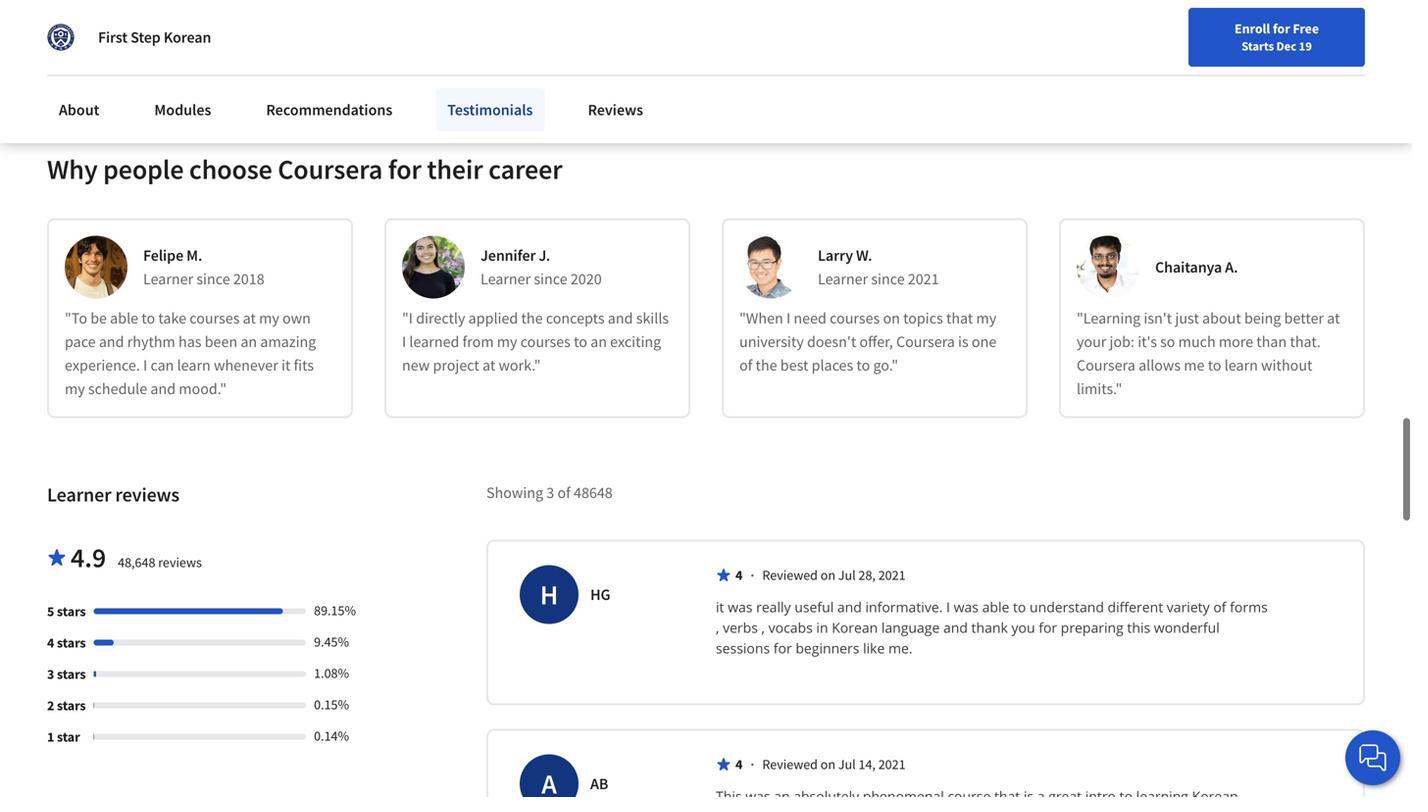 Task type: locate. For each thing, give the bounding box(es) containing it.
coursera down 'recommendations'
[[278, 152, 383, 186]]

0 horizontal spatial ,
[[716, 618, 719, 637]]

2 horizontal spatial at
[[1327, 308, 1340, 328]]

i inside "to be able to take courses at my own pace and rhythm has been an amazing experience. i can learn whenever it fits my schedule and mood."
[[143, 355, 147, 375]]

first
[[98, 27, 128, 47]]

0 vertical spatial more
[[108, 31, 140, 48]]

learn down the has
[[177, 355, 211, 375]]

for left the their
[[388, 152, 422, 186]]

the down the university
[[756, 355, 777, 375]]

reviewed for ab
[[762, 755, 818, 773]]

thank
[[971, 618, 1008, 637]]

48,648
[[118, 553, 155, 571]]

korean right step
[[164, 27, 211, 47]]

1 vertical spatial of
[[557, 483, 571, 502]]

0 horizontal spatial an
[[241, 332, 257, 351]]

my up 'work."'
[[497, 332, 517, 351]]

why people choose coursera for their career
[[47, 152, 562, 186]]

at right better on the top right of page
[[1327, 308, 1340, 328]]

0 vertical spatial reviewed
[[762, 566, 818, 584]]

so
[[1160, 332, 1175, 351]]

19
[[1299, 38, 1312, 54]]

1 horizontal spatial at
[[483, 355, 495, 375]]

1 vertical spatial on
[[821, 566, 835, 584]]

much
[[1178, 332, 1216, 351]]

0 vertical spatial it
[[281, 355, 291, 375]]

stars down '5 stars'
[[57, 634, 86, 651]]

"i directly applied the concepts and skills i learned from my courses to an exciting new project at work."
[[402, 308, 669, 375]]

since down w. on the right of the page
[[871, 269, 905, 289]]

stars right 2 on the bottom of the page
[[57, 697, 86, 714]]

it up verbs
[[716, 598, 724, 616]]

1 horizontal spatial 3
[[546, 483, 554, 502]]

0 horizontal spatial learn
[[177, 355, 211, 375]]

2021
[[908, 269, 939, 289], [878, 566, 906, 584], [878, 755, 906, 773]]

2021 right 14,
[[878, 755, 906, 773]]

korean
[[164, 27, 211, 47], [832, 618, 878, 637]]

3 since from the left
[[871, 269, 905, 289]]

my up "one"
[[976, 308, 997, 328]]

1 horizontal spatial since
[[534, 269, 567, 289]]

2
[[47, 697, 54, 714]]

0 horizontal spatial more
[[108, 31, 140, 48]]

2 vertical spatial on
[[821, 755, 835, 773]]

reviews up 48,648
[[115, 482, 179, 507]]

menu item
[[1037, 20, 1164, 83]]

at for courses
[[243, 308, 256, 328]]

really
[[756, 598, 791, 616]]

learner inside jennifer j. learner since 2020
[[481, 269, 531, 289]]

3
[[546, 483, 554, 502], [47, 665, 54, 683]]

on inside "when i need courses on topics that my university doesn't offer, coursera is one of the best places to go."
[[883, 308, 900, 328]]

at inside "to be able to take courses at my own pace and rhythm has been an amazing experience. i can learn whenever it fits my schedule and mood."
[[243, 308, 256, 328]]

learner for jennifer
[[481, 269, 531, 289]]

was up verbs
[[728, 598, 753, 616]]

14,
[[859, 755, 876, 773]]

at down 2018
[[243, 308, 256, 328]]

0 vertical spatial on
[[883, 308, 900, 328]]

0 horizontal spatial was
[[728, 598, 753, 616]]

since down 'm.'
[[196, 269, 230, 289]]

since inside jennifer j. learner since 2020
[[534, 269, 567, 289]]

and left 'thank'
[[943, 618, 968, 637]]

1 vertical spatial the
[[756, 355, 777, 375]]

stars for 4 stars
[[57, 634, 86, 651]]

me.
[[888, 639, 913, 657]]

to up you
[[1013, 598, 1026, 616]]

and up experience.
[[99, 332, 124, 351]]

learner down the larry
[[818, 269, 868, 289]]

learner down felipe
[[143, 269, 193, 289]]

2021 right 28,
[[878, 566, 906, 584]]

is
[[958, 332, 969, 351]]

jul left 28,
[[838, 566, 856, 584]]

i right informative.
[[946, 598, 950, 616]]

learn inside "to be able to take courses at my own pace and rhythm has been an amazing experience. i can learn whenever it fits my schedule and mood."
[[177, 355, 211, 375]]

for right you
[[1039, 618, 1057, 637]]

courses up 'work."'
[[520, 332, 571, 351]]

2021 inside larry w. learner since 2021
[[908, 269, 939, 289]]

reviews right 48,648
[[158, 553, 202, 571]]

since for w.
[[871, 269, 905, 289]]

topics
[[903, 308, 943, 328]]

courses up been
[[190, 308, 240, 328]]

1 stars from the top
[[57, 602, 86, 620]]

1 horizontal spatial was
[[954, 598, 979, 616]]

the inside "when i need courses on topics that my university doesn't offer, coursera is one of the best places to go."
[[756, 355, 777, 375]]

learn down than
[[1225, 355, 1258, 375]]

different
[[1108, 598, 1163, 616]]

0 horizontal spatial since
[[196, 269, 230, 289]]

preparing
[[1061, 618, 1124, 637]]

, left verbs
[[716, 618, 719, 637]]

4.9
[[71, 540, 106, 574]]

5
[[47, 602, 54, 620]]

to down "concepts"
[[574, 332, 587, 351]]

i left can
[[143, 355, 147, 375]]

the inside "i directly applied the concepts and skills i learned from my courses to an exciting new project at work."
[[521, 308, 543, 328]]

jennifer j. learner since 2020
[[481, 245, 602, 289]]

0 vertical spatial the
[[521, 308, 543, 328]]

on for ab
[[821, 755, 835, 773]]

, right verbs
[[762, 618, 765, 637]]

1 vertical spatial 4
[[47, 634, 54, 651]]

collection element
[[35, 0, 1377, 89]]

coursera up limits."
[[1077, 355, 1135, 375]]

2 vertical spatial coursera
[[1077, 355, 1135, 375]]

reviewed on jul 14, 2021
[[762, 755, 906, 773]]

for up dec
[[1273, 20, 1290, 37]]

coursera down topics
[[896, 332, 955, 351]]

star
[[57, 728, 80, 746]]

about link
[[47, 88, 111, 131]]

1 horizontal spatial of
[[739, 355, 752, 375]]

3 up 2 on the bottom of the page
[[47, 665, 54, 683]]

to inside "i directly applied the concepts and skills i learned from my courses to an exciting new project at work."
[[574, 332, 587, 351]]

since inside larry w. learner since 2021
[[871, 269, 905, 289]]

4 down "5" on the left of the page
[[47, 634, 54, 651]]

to left go."
[[856, 355, 870, 375]]

i down "i
[[402, 332, 406, 351]]

2 vertical spatial 4
[[735, 755, 743, 773]]

0 vertical spatial of
[[739, 355, 752, 375]]

0 horizontal spatial at
[[243, 308, 256, 328]]

4 for ab
[[735, 755, 743, 773]]

learn
[[177, 355, 211, 375], [1225, 355, 1258, 375]]

just
[[1175, 308, 1199, 328]]

yonsei university image
[[47, 24, 75, 51]]

2 , from the left
[[762, 618, 765, 637]]

48648
[[574, 483, 613, 502]]

of inside it was really useful and informative. i was able to understand different variety of forms , verbs , vocabs in korean language and thank you for preparing this wonderful sessions for beginners like me.
[[1213, 598, 1226, 616]]

h
[[540, 577, 558, 612]]

learner down jennifer
[[481, 269, 531, 289]]

courses up offer,
[[830, 308, 880, 328]]

reviews for learner reviews
[[115, 482, 179, 507]]

2021 up topics
[[908, 269, 939, 289]]

4 for hg
[[735, 566, 743, 584]]

1 horizontal spatial able
[[982, 598, 1009, 616]]

fits
[[294, 355, 314, 375]]

directly
[[416, 308, 465, 328]]

of left forms
[[1213, 598, 1226, 616]]

project
[[433, 355, 479, 375]]

0 vertical spatial coursera
[[278, 152, 383, 186]]

dec
[[1276, 38, 1297, 54]]

2 an from the left
[[590, 332, 607, 351]]

allows
[[1139, 355, 1181, 375]]

for inside enroll for free starts dec 19
[[1273, 20, 1290, 37]]

stars for 2 stars
[[57, 697, 86, 714]]

it left the fits in the left of the page
[[281, 355, 291, 375]]

1 vertical spatial it
[[716, 598, 724, 616]]

able up 'thank'
[[982, 598, 1009, 616]]

on up offer,
[[883, 308, 900, 328]]

0 horizontal spatial able
[[110, 308, 138, 328]]

2021 for larry w. learner since 2021
[[908, 269, 939, 289]]

0 vertical spatial jul
[[838, 566, 856, 584]]

0 vertical spatial 4
[[735, 566, 743, 584]]

of left 48648
[[557, 483, 571, 502]]

learn inside "learning isn't just about being better at your job: it's so much more than that. coursera allows me to learn without limits."
[[1225, 355, 1258, 375]]

learner inside larry w. learner since 2021
[[818, 269, 868, 289]]

korean up like
[[832, 618, 878, 637]]

4 stars from the top
[[57, 697, 86, 714]]

chat with us image
[[1357, 742, 1389, 774]]

3 stars from the top
[[57, 665, 86, 683]]

work."
[[499, 355, 541, 375]]

my inside "i directly applied the concepts and skills i learned from my courses to an exciting new project at work."
[[497, 332, 517, 351]]

to right the me
[[1208, 355, 1221, 375]]

3 stars
[[47, 665, 86, 683]]

of down the university
[[739, 355, 752, 375]]

vocabs
[[768, 618, 813, 637]]

an inside "to be able to take courses at my own pace and rhythm has been an amazing experience. i can learn whenever it fits my schedule and mood."
[[241, 332, 257, 351]]

since for j.
[[534, 269, 567, 289]]

1 vertical spatial jul
[[838, 755, 856, 773]]

2 horizontal spatial coursera
[[1077, 355, 1135, 375]]

2 horizontal spatial of
[[1213, 598, 1226, 616]]

2 vertical spatial 2021
[[878, 755, 906, 773]]

an up whenever
[[241, 332, 257, 351]]

2 jul from the top
[[838, 755, 856, 773]]

coursera image
[[24, 16, 148, 47]]

learner inside felipe m. learner since 2018
[[143, 269, 193, 289]]

it was really useful and informative. i was able to understand different variety of forms , verbs , vocabs in korean language and thank you for preparing this wonderful sessions for beginners like me.
[[716, 598, 1271, 657]]

and up the exciting
[[608, 308, 633, 328]]

isn't
[[1144, 308, 1172, 328]]

1 jul from the top
[[838, 566, 856, 584]]

on left 14,
[[821, 755, 835, 773]]

about
[[59, 100, 99, 120]]

my
[[259, 308, 279, 328], [976, 308, 997, 328], [497, 332, 517, 351], [65, 379, 85, 398]]

reviews link
[[576, 88, 655, 131]]

an
[[241, 332, 257, 351], [590, 332, 607, 351]]

stars down 4 stars
[[57, 665, 86, 683]]

and
[[608, 308, 633, 328], [99, 332, 124, 351], [150, 379, 176, 398], [837, 598, 862, 616], [943, 618, 968, 637]]

to inside it was really useful and informative. i was able to understand different variety of forms , verbs , vocabs in korean language and thank you for preparing this wonderful sessions for beginners like me.
[[1013, 598, 1026, 616]]

i left need
[[786, 308, 791, 328]]

it
[[281, 355, 291, 375], [716, 598, 724, 616]]

ab
[[590, 774, 608, 794]]

university
[[739, 332, 804, 351]]

was up 'thank'
[[954, 598, 979, 616]]

2 horizontal spatial courses
[[830, 308, 880, 328]]

concepts
[[546, 308, 605, 328]]

modules link
[[143, 88, 223, 131]]

1 vertical spatial more
[[1219, 332, 1253, 351]]

1 horizontal spatial more
[[1219, 332, 1253, 351]]

2 learn from the left
[[1225, 355, 1258, 375]]

without
[[1261, 355, 1313, 375]]

able inside it was really useful and informative. i was able to understand different variety of forms , verbs , vocabs in korean language and thank you for preparing this wonderful sessions for beginners like me.
[[982, 598, 1009, 616]]

1 vertical spatial korean
[[832, 618, 878, 637]]

courses inside "when i need courses on topics that my university doesn't offer, coursera is one of the best places to go."
[[830, 308, 880, 328]]

coursera inside "when i need courses on topics that my university doesn't offer, coursera is one of the best places to go."
[[896, 332, 955, 351]]

0 horizontal spatial of
[[557, 483, 571, 502]]

1 horizontal spatial ,
[[762, 618, 765, 637]]

2 horizontal spatial since
[[871, 269, 905, 289]]

at down from
[[483, 355, 495, 375]]

0 horizontal spatial it
[[281, 355, 291, 375]]

at for better
[[1327, 308, 1340, 328]]

stars
[[57, 602, 86, 620], [57, 634, 86, 651], [57, 665, 86, 683], [57, 697, 86, 714]]

more right 6
[[108, 31, 140, 48]]

1 horizontal spatial coursera
[[896, 332, 955, 351]]

reviews
[[115, 482, 179, 507], [158, 553, 202, 571]]

one
[[972, 332, 997, 351]]

on up the useful
[[821, 566, 835, 584]]

jul for hg
[[838, 566, 856, 584]]

learn for more
[[1225, 355, 1258, 375]]

to up rhythm at the left top
[[142, 308, 155, 328]]

an inside "i directly applied the concepts and skills i learned from my courses to an exciting new project at work."
[[590, 332, 607, 351]]

able right the be
[[110, 308, 138, 328]]

1 horizontal spatial learn
[[1225, 355, 1258, 375]]

at inside "learning isn't just about being better at your job: it's so much more than that. coursera allows me to learn without limits."
[[1327, 308, 1340, 328]]

the right applied
[[521, 308, 543, 328]]

an down "concepts"
[[590, 332, 607, 351]]

1 vertical spatial reviewed
[[762, 755, 818, 773]]

1 learn from the left
[[177, 355, 211, 375]]

since down j. on the left top of page
[[534, 269, 567, 289]]

1 horizontal spatial courses
[[520, 332, 571, 351]]

to inside "learning isn't just about being better at your job: it's so much more than that. coursera allows me to learn without limits."
[[1208, 355, 1221, 375]]

on
[[883, 308, 900, 328], [821, 566, 835, 584], [821, 755, 835, 773]]

2 stars from the top
[[57, 634, 86, 651]]

1 horizontal spatial it
[[716, 598, 724, 616]]

1 vertical spatial coursera
[[896, 332, 955, 351]]

0 horizontal spatial courses
[[190, 308, 240, 328]]

1 vertical spatial reviews
[[158, 553, 202, 571]]

4
[[735, 566, 743, 584], [47, 634, 54, 651], [735, 755, 743, 773]]

0 horizontal spatial the
[[521, 308, 543, 328]]

my left own
[[259, 308, 279, 328]]

reviewed left 14,
[[762, 755, 818, 773]]

of
[[739, 355, 752, 375], [557, 483, 571, 502], [1213, 598, 1226, 616]]

1 horizontal spatial the
[[756, 355, 777, 375]]

1 reviewed from the top
[[762, 566, 818, 584]]

0 vertical spatial able
[[110, 308, 138, 328]]

1 vertical spatial able
[[982, 598, 1009, 616]]

a.
[[1225, 257, 1238, 277]]

2021 for reviewed on jul 14, 2021
[[878, 755, 906, 773]]

1 since from the left
[[196, 269, 230, 289]]

since inside felipe m. learner since 2018
[[196, 269, 230, 289]]

i inside "when i need courses on topics that my university doesn't offer, coursera is one of the best places to go."
[[786, 308, 791, 328]]

stars right "5" on the left of the page
[[57, 602, 86, 620]]

2 vertical spatial of
[[1213, 598, 1226, 616]]

0 vertical spatial reviews
[[115, 482, 179, 507]]

jul left 14,
[[838, 755, 856, 773]]

4 left reviewed on jul 14, 2021
[[735, 755, 743, 773]]

,
[[716, 618, 719, 637], [762, 618, 765, 637]]

doesn't
[[807, 332, 856, 351]]

1 horizontal spatial an
[[590, 332, 607, 351]]

2 reviewed from the top
[[762, 755, 818, 773]]

1 vertical spatial 2021
[[878, 566, 906, 584]]

learner for larry
[[818, 269, 868, 289]]

experience.
[[65, 355, 140, 375]]

0 horizontal spatial korean
[[164, 27, 211, 47]]

0 horizontal spatial 3
[[47, 665, 54, 683]]

can
[[150, 355, 174, 375]]

2 since from the left
[[534, 269, 567, 289]]

reviewed up the "really"
[[762, 566, 818, 584]]

3 right showing
[[546, 483, 554, 502]]

show 6 more button
[[47, 22, 156, 57]]

larry
[[818, 245, 853, 265]]

1 an from the left
[[241, 332, 257, 351]]

0 vertical spatial 2021
[[908, 269, 939, 289]]

like
[[863, 639, 885, 657]]

more down about
[[1219, 332, 1253, 351]]

4 up verbs
[[735, 566, 743, 584]]

1 horizontal spatial korean
[[832, 618, 878, 637]]

m.
[[186, 245, 202, 265]]

jennifer
[[481, 245, 536, 265]]

showing 3 of 48648
[[486, 483, 613, 502]]



Task type: vqa. For each thing, say whether or not it's contained in the screenshot.
the right If
no



Task type: describe. For each thing, give the bounding box(es) containing it.
being
[[1244, 308, 1281, 328]]

choose
[[189, 152, 272, 186]]

"learning
[[1077, 308, 1141, 328]]

informative.
[[865, 598, 943, 616]]

career
[[488, 152, 562, 186]]

felipe m. learner since 2018
[[143, 245, 264, 289]]

1 , from the left
[[716, 618, 719, 637]]

showing
[[486, 483, 543, 502]]

i inside "i directly applied the concepts and skills i learned from my courses to an exciting new project at work."
[[402, 332, 406, 351]]

reviewed for hg
[[762, 566, 818, 584]]

limits."
[[1077, 379, 1122, 398]]

0 vertical spatial korean
[[164, 27, 211, 47]]

your
[[1077, 332, 1106, 351]]

able inside "to be able to take courses at my own pace and rhythm has been an amazing experience. i can learn whenever it fits my schedule and mood."
[[110, 308, 138, 328]]

5 stars
[[47, 602, 86, 620]]

it's
[[1138, 332, 1157, 351]]

best
[[780, 355, 808, 375]]

free
[[1293, 20, 1319, 37]]

offer,
[[860, 332, 893, 351]]

sessions
[[716, 639, 770, 657]]

learner up 4.9
[[47, 482, 111, 507]]

0.15%
[[314, 696, 349, 713]]

skills
[[636, 308, 669, 328]]

learn for has
[[177, 355, 211, 375]]

step
[[131, 27, 161, 47]]

2 stars
[[47, 697, 86, 714]]

own
[[282, 308, 311, 328]]

reviewed on jul 28, 2021
[[762, 566, 906, 584]]

to inside "when i need courses on topics that my university doesn't offer, coursera is one of the best places to go."
[[856, 355, 870, 375]]

reviews
[[588, 100, 643, 120]]

places
[[812, 355, 853, 375]]

"to be able to take courses at my own pace and rhythm has been an amazing experience. i can learn whenever it fits my schedule and mood."
[[65, 308, 316, 398]]

why
[[47, 152, 98, 186]]

mood."
[[179, 379, 227, 398]]

2020
[[571, 269, 602, 289]]

starts
[[1242, 38, 1274, 54]]

been
[[205, 332, 237, 351]]

w.
[[856, 245, 872, 265]]

since for m.
[[196, 269, 230, 289]]

2021 for reviewed on jul 28, 2021
[[878, 566, 906, 584]]

learner for felipe
[[143, 269, 193, 289]]

1 was from the left
[[728, 598, 753, 616]]

job:
[[1110, 332, 1135, 351]]

it inside it was really useful and informative. i was able to understand different variety of forms , verbs , vocabs in korean language and thank you for preparing this wonderful sessions for beginners like me.
[[716, 598, 724, 616]]

more inside button
[[108, 31, 140, 48]]

of inside "when i need courses on topics that my university doesn't offer, coursera is one of the best places to go."
[[739, 355, 752, 375]]

korean inside it was really useful and informative. i was able to understand different variety of forms , verbs , vocabs in korean language and thank you for preparing this wonderful sessions for beginners like me.
[[832, 618, 878, 637]]

0.14%
[[314, 727, 349, 745]]

forms
[[1230, 598, 1268, 616]]

jul for ab
[[838, 755, 856, 773]]

48,648 reviews
[[118, 553, 202, 571]]

and right the useful
[[837, 598, 862, 616]]

2 was from the left
[[954, 598, 979, 616]]

for down vocabs on the right
[[774, 639, 792, 657]]

show
[[63, 31, 96, 48]]

recommendations link
[[254, 88, 404, 131]]

go."
[[873, 355, 898, 375]]

pace
[[65, 332, 96, 351]]

better
[[1284, 308, 1324, 328]]

"when i need courses on topics that my university doesn't offer, coursera is one of the best places to go."
[[739, 308, 997, 375]]

9.45%
[[314, 633, 349, 650]]

from
[[462, 332, 494, 351]]

understand
[[1030, 598, 1104, 616]]

useful
[[795, 598, 834, 616]]

be
[[90, 308, 107, 328]]

enroll
[[1235, 20, 1270, 37]]

applied
[[468, 308, 518, 328]]

felipe
[[143, 245, 183, 265]]

in
[[816, 618, 828, 637]]

about
[[1202, 308, 1241, 328]]

stars for 3 stars
[[57, 665, 86, 683]]

language
[[881, 618, 940, 637]]

whenever
[[214, 355, 278, 375]]

1 vertical spatial 3
[[47, 665, 54, 683]]

my down experience.
[[65, 379, 85, 398]]

0 horizontal spatial coursera
[[278, 152, 383, 186]]

"when
[[739, 308, 783, 328]]

courses inside "i directly applied the concepts and skills i learned from my courses to an exciting new project at work."
[[520, 332, 571, 351]]

show 6 more
[[63, 31, 140, 48]]

6
[[99, 31, 106, 48]]

stars for 5 stars
[[57, 602, 86, 620]]

"to
[[65, 308, 87, 328]]

my inside "when i need courses on topics that my university doesn't offer, coursera is one of the best places to go."
[[976, 308, 997, 328]]

new
[[402, 355, 430, 375]]

4 stars
[[47, 634, 86, 651]]

first step korean
[[98, 27, 211, 47]]

you
[[1011, 618, 1035, 637]]

than
[[1256, 332, 1287, 351]]

take
[[158, 308, 186, 328]]

show notifications image
[[1184, 25, 1208, 48]]

chaitanya
[[1155, 257, 1222, 277]]

and inside "i directly applied the concepts and skills i learned from my courses to an exciting new project at work."
[[608, 308, 633, 328]]

at inside "i directly applied the concepts and skills i learned from my courses to an exciting new project at work."
[[483, 355, 495, 375]]

their
[[427, 152, 483, 186]]

it inside "to be able to take courses at my own pace and rhythm has been an amazing experience. i can learn whenever it fits my schedule and mood."
[[281, 355, 291, 375]]

that.
[[1290, 332, 1321, 351]]

courses inside "to be able to take courses at my own pace and rhythm has been an amazing experience. i can learn whenever it fits my schedule and mood."
[[190, 308, 240, 328]]

exciting
[[610, 332, 661, 351]]

recommendations
[[266, 100, 393, 120]]

reviews for 48,648 reviews
[[158, 553, 202, 571]]

hg
[[590, 585, 610, 604]]

0 vertical spatial 3
[[546, 483, 554, 502]]

larry w. learner since 2021
[[818, 245, 939, 289]]

coursera inside "learning isn't just about being better at your job: it's so much more than that. coursera allows me to learn without limits."
[[1077, 355, 1135, 375]]

chaitanya a.
[[1155, 257, 1238, 277]]

j.
[[539, 245, 550, 265]]

to inside "to be able to take courses at my own pace and rhythm has been an amazing experience. i can learn whenever it fits my schedule and mood."
[[142, 308, 155, 328]]

more inside "learning isn't just about being better at your job: it's so much more than that. coursera allows me to learn without limits."
[[1219, 332, 1253, 351]]

on for hg
[[821, 566, 835, 584]]

learned
[[409, 332, 459, 351]]

that
[[946, 308, 973, 328]]

and down can
[[150, 379, 176, 398]]

has
[[178, 332, 202, 351]]

i inside it was really useful and informative. i was able to understand different variety of forms , verbs , vocabs in korean language and thank you for preparing this wonderful sessions for beginners like me.
[[946, 598, 950, 616]]

verbs
[[723, 618, 758, 637]]



